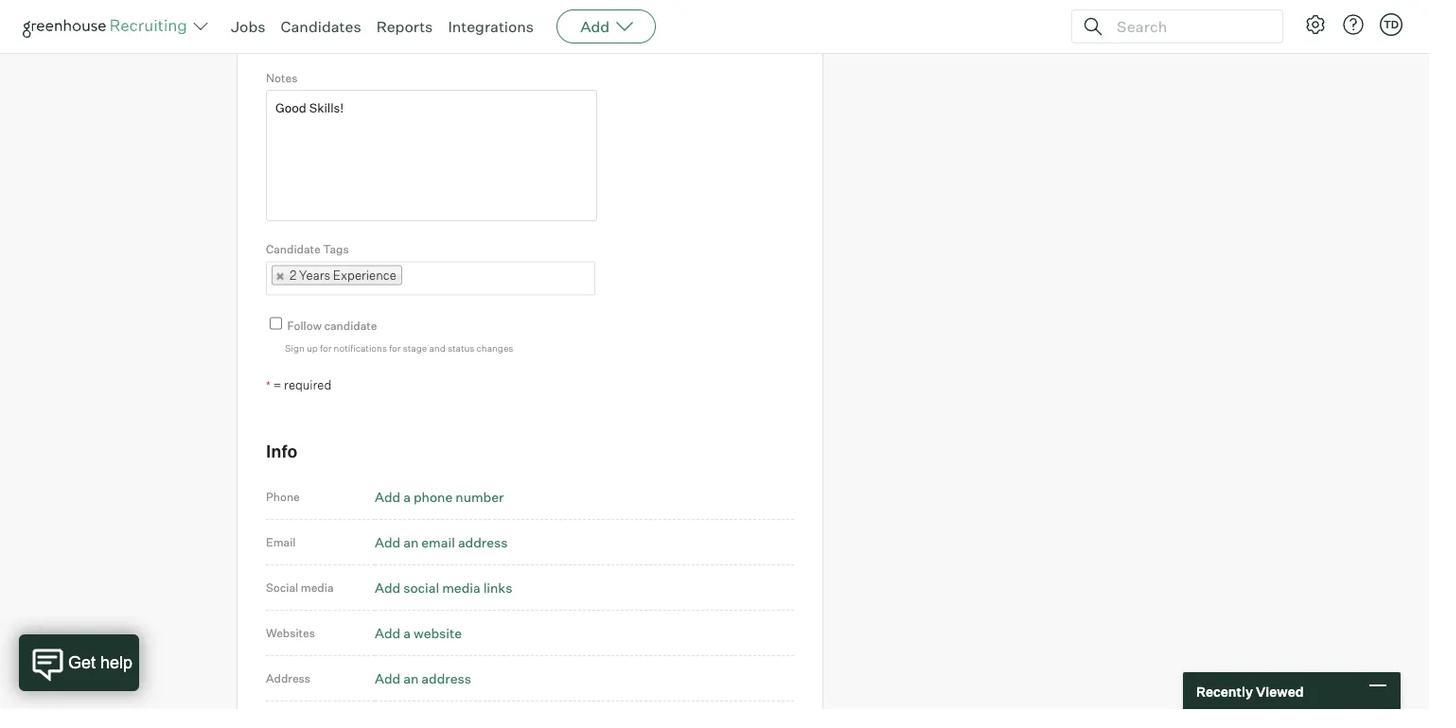 Task type: locate. For each thing, give the bounding box(es) containing it.
notes
[[266, 70, 298, 85]]

None text field
[[402, 263, 588, 294]]

1 a from the top
[[403, 489, 411, 505]]

number
[[455, 489, 504, 505]]

up
[[307, 342, 318, 354]]

address
[[458, 534, 508, 551], [421, 670, 471, 687]]

2 an from the top
[[403, 670, 419, 687]]

candidate tags
[[266, 242, 349, 256]]

1 horizontal spatial media
[[442, 580, 480, 596]]

email
[[421, 534, 455, 551]]

add
[[580, 17, 610, 36], [375, 489, 400, 505], [375, 534, 400, 551], [375, 580, 400, 596], [375, 625, 400, 642], [375, 670, 400, 687]]

an for address
[[403, 670, 419, 687]]

media right the social
[[301, 581, 334, 595]]

sign up for notifications for stage and status changes
[[285, 342, 513, 354]]

1 vertical spatial a
[[403, 625, 411, 642]]

0 vertical spatial an
[[403, 534, 419, 551]]

candidate
[[324, 318, 377, 333]]

jobs
[[231, 17, 265, 36]]

media left links
[[442, 580, 480, 596]]

pacific
[[349, 33, 384, 47]]

a
[[403, 489, 411, 505], [403, 625, 411, 642]]

for right up
[[320, 342, 332, 354]]

Search text field
[[1112, 13, 1265, 40]]

add for add
[[580, 17, 610, 36]]

candidates link
[[281, 17, 361, 36]]

reports link
[[376, 17, 433, 36]]

(gmt-
[[274, 33, 310, 47]]

a for phone
[[403, 489, 411, 505]]

add button
[[557, 9, 656, 44]]

canada)
[[450, 33, 495, 47]]

viewed
[[1256, 684, 1304, 700]]

* = required
[[266, 378, 332, 393]]

add an address link
[[375, 670, 471, 687]]

social media
[[266, 581, 334, 595]]

sign
[[285, 342, 305, 354]]

social
[[266, 581, 298, 595]]

2 for from the left
[[389, 342, 401, 354]]

an down add a website link
[[403, 670, 419, 687]]

address right email
[[458, 534, 508, 551]]

1 an from the top
[[403, 534, 419, 551]]

and
[[429, 342, 445, 354]]

recently
[[1196, 684, 1253, 700]]

notifications
[[334, 342, 387, 354]]

add inside popup button
[[580, 17, 610, 36]]

an left email
[[403, 534, 419, 551]]

an
[[403, 534, 419, 551], [403, 670, 419, 687]]

links
[[483, 580, 512, 596]]

add social media links
[[375, 580, 512, 596]]

websites
[[266, 626, 315, 641]]

2 a from the top
[[403, 625, 411, 642]]

1 horizontal spatial for
[[389, 342, 401, 354]]

for
[[320, 342, 332, 354], [389, 342, 401, 354]]

address down website
[[421, 670, 471, 687]]

media
[[442, 580, 480, 596], [301, 581, 334, 595]]

add for add an email address
[[375, 534, 400, 551]]

social
[[403, 580, 439, 596]]

follow candidate
[[287, 318, 377, 333]]

td button
[[1376, 9, 1406, 40]]

0 vertical spatial a
[[403, 489, 411, 505]]

for left stage
[[389, 342, 401, 354]]

0 horizontal spatial for
[[320, 342, 332, 354]]

add an address
[[375, 670, 471, 687]]

a left phone
[[403, 489, 411, 505]]

years
[[299, 268, 330, 283]]

1 vertical spatial an
[[403, 670, 419, 687]]

timezone
[[266, 6, 319, 21]]

Notes text field
[[266, 90, 597, 221]]

2
[[290, 268, 296, 283]]

a left website
[[403, 625, 411, 642]]

add for add an address
[[375, 670, 400, 687]]

(gmt-07:00) pacific time (us & canada) link
[[266, 26, 594, 53]]

candidate
[[266, 242, 320, 256]]



Task type: vqa. For each thing, say whether or not it's contained in the screenshot.
An for address
yes



Task type: describe. For each thing, give the bounding box(es) containing it.
recently viewed
[[1196, 684, 1304, 700]]

add a website link
[[375, 625, 462, 642]]

required
[[284, 378, 332, 393]]

an for email
[[403, 534, 419, 551]]

status
[[448, 342, 474, 354]]

email
[[266, 536, 296, 550]]

(gmt-07:00) pacific time (us & canada)
[[274, 33, 495, 47]]

td
[[1384, 18, 1399, 31]]

0 horizontal spatial media
[[301, 581, 334, 595]]

experience
[[333, 268, 396, 283]]

add a phone number link
[[375, 489, 504, 505]]

info
[[266, 441, 298, 462]]

configure image
[[1304, 13, 1327, 36]]

jobs link
[[231, 17, 265, 36]]

skills!
[[309, 100, 341, 114]]

good skills! ­
[[275, 100, 344, 114]]

add social media links link
[[375, 580, 512, 596]]

candidates
[[281, 17, 361, 36]]

=
[[273, 378, 281, 393]]

stage
[[403, 342, 427, 354]]

1 for from the left
[[320, 342, 332, 354]]

greenhouse recruiting image
[[23, 15, 193, 38]]

phone
[[266, 490, 300, 504]]

add for add social media links
[[375, 580, 400, 596]]

add for add a phone number
[[375, 489, 400, 505]]

website
[[414, 625, 462, 642]]

2 years experience
[[290, 268, 396, 283]]

time
[[387, 33, 414, 47]]

address
[[266, 672, 310, 686]]

integrations link
[[448, 17, 534, 36]]

07:00)
[[310, 33, 346, 47]]

a for website
[[403, 625, 411, 642]]

follow
[[287, 318, 322, 333]]

Follow candidate checkbox
[[270, 317, 282, 330]]

tags
[[323, 242, 349, 256]]

1 vertical spatial address
[[421, 670, 471, 687]]

(us
[[416, 33, 437, 47]]

0 vertical spatial address
[[458, 534, 508, 551]]

&
[[439, 33, 448, 47]]

reports
[[376, 17, 433, 36]]

changes
[[477, 342, 513, 354]]

add an email address
[[375, 534, 508, 551]]

add a website
[[375, 625, 462, 642]]

add an email address link
[[375, 534, 508, 551]]

good
[[275, 100, 306, 114]]

add for add a website
[[375, 625, 400, 642]]

td button
[[1380, 13, 1403, 36]]

integrations
[[448, 17, 534, 36]]

add a phone number
[[375, 489, 504, 505]]

*
[[266, 378, 270, 393]]

­
[[344, 100, 344, 114]]

phone
[[414, 489, 453, 505]]



